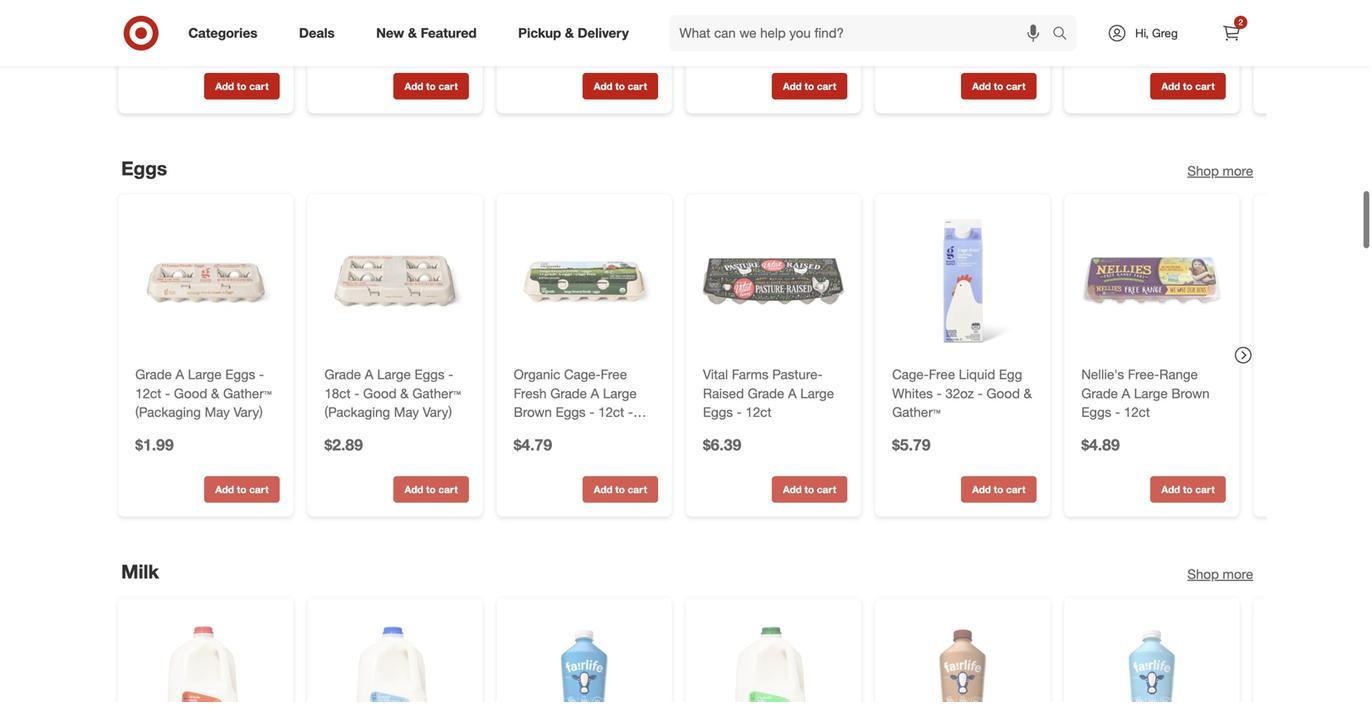 Task type: locate. For each thing, give the bounding box(es) containing it.
2 cage- from the left
[[892, 367, 929, 383]]

0 vertical spatial shop
[[1187, 163, 1219, 179]]

0 horizontal spatial $0.75 - $0.79
[[514, 21, 606, 41]]

deals link
[[285, 15, 355, 51]]

eggs
[[121, 157, 167, 180], [225, 367, 255, 383], [415, 367, 445, 383], [556, 405, 586, 421], [703, 405, 733, 421], [1081, 405, 1111, 421]]

0 horizontal spatial free
[[601, 367, 627, 383]]

grade a large eggs - 18ct - good & gather™ (packaging may vary)
[[324, 367, 461, 421]]

0 horizontal spatial (packaging
[[135, 405, 201, 421]]

$0.85 left new on the left top of page
[[324, 21, 363, 41]]

grade down nellie's
[[1081, 386, 1118, 402]]

1 may from the left
[[205, 405, 230, 421]]

18ct
[[324, 386, 351, 402]]

1 shop from the top
[[1187, 163, 1219, 179]]

1 vertical spatial shop more button
[[1187, 565, 1253, 584]]

$4.79
[[514, 436, 552, 455]]

brown down fresh
[[514, 405, 552, 421]]

2 shop more button from the top
[[1187, 565, 1253, 584]]

1 horizontal spatial $0.75
[[703, 21, 741, 40]]

shop more
[[1187, 163, 1253, 179], [1187, 567, 1253, 583]]

large inside grade a large eggs - 12ct - good & gather™ (packaging may vary)
[[188, 367, 222, 383]]

$0.85 left categories
[[135, 21, 174, 41]]

0 horizontal spatial $0.99
[[189, 21, 227, 41]]

& inside grade a large eggs - 18ct - good & gather™ (packaging may vary)
[[400, 386, 409, 402]]

free
[[601, 367, 627, 383], [929, 367, 955, 383]]

2 shop from the top
[[1187, 567, 1219, 583]]

vary) inside grade a large eggs - 18ct - good & gather™ (packaging may vary)
[[423, 405, 452, 421]]

liquid
[[959, 367, 995, 383]]

$0.85
[[135, 21, 174, 41], [324, 21, 363, 41]]

0 vertical spatial shop more
[[1187, 163, 1253, 179]]

2 free from the left
[[929, 367, 955, 383]]

0 horizontal spatial vary)
[[233, 405, 263, 421]]

2 $0.85 - $0.99 from the left
[[324, 21, 416, 41]]

1 horizontal spatial $0.75 - $0.79
[[703, 21, 795, 40]]

cage- right 'organic'
[[564, 367, 601, 383]]

add
[[215, 80, 234, 92], [404, 80, 423, 92], [594, 80, 613, 92], [783, 80, 802, 92], [972, 80, 991, 92], [1161, 80, 1180, 92], [215, 484, 234, 496], [404, 484, 423, 496], [594, 484, 613, 496], [783, 484, 802, 496], [972, 484, 991, 496], [1161, 484, 1180, 496]]

deals
[[299, 25, 335, 41]]

1 horizontal spatial brown
[[1171, 386, 1210, 402]]

& inside 'cage-free liquid egg whites - 32oz - good & gather™'
[[1024, 386, 1032, 402]]

$6.39
[[703, 436, 741, 455]]

(packaging
[[135, 405, 201, 421], [324, 405, 390, 421]]

may
[[205, 405, 230, 421], [394, 405, 419, 421]]

nellie's free-range grade a large brown eggs - 12ct
[[1081, 367, 1210, 421]]

brown
[[1171, 386, 1210, 402], [514, 405, 552, 421]]

free inside organic cage-free fresh grade a large brown eggs - 12ct - good & gather™ $4.79
[[601, 367, 627, 383]]

cage- inside organic cage-free fresh grade a large brown eggs - 12ct - good & gather™ $4.79
[[564, 367, 601, 383]]

$0.75
[[703, 21, 741, 40], [514, 21, 552, 41]]

1 horizontal spatial $0.85
[[324, 21, 363, 41]]

cart
[[249, 80, 269, 92], [438, 80, 458, 92], [628, 80, 647, 92], [817, 80, 836, 92], [1006, 80, 1026, 92], [1195, 80, 1215, 92], [249, 484, 269, 496], [438, 484, 458, 496], [628, 484, 647, 496], [817, 484, 836, 496], [1006, 484, 1026, 496], [1195, 484, 1215, 496]]

(packaging down 18ct
[[324, 405, 390, 421]]

0 horizontal spatial $0.85
[[135, 21, 174, 41]]

1 more from the top
[[1223, 163, 1253, 179]]

1 vertical spatial shop
[[1187, 567, 1219, 583]]

0 horizontal spatial $0.85 - $0.99
[[135, 21, 227, 41]]

free up 32oz
[[929, 367, 955, 383]]

1 vertical spatial shop more
[[1187, 567, 1253, 583]]

hi, greg
[[1135, 26, 1178, 40]]

1 horizontal spatial $0.79
[[757, 21, 795, 40]]

1 vary) from the left
[[233, 405, 263, 421]]

shop for milk
[[1187, 567, 1219, 583]]

to
[[237, 80, 246, 92], [426, 80, 436, 92], [615, 80, 625, 92], [805, 80, 814, 92], [994, 80, 1003, 92], [1183, 80, 1193, 92], [237, 484, 246, 496], [426, 484, 436, 496], [615, 484, 625, 496], [805, 484, 814, 496], [994, 484, 1003, 496], [1183, 484, 1193, 496]]

1 horizontal spatial cage-
[[892, 367, 929, 383]]

1 horizontal spatial (packaging
[[324, 405, 390, 421]]

0 horizontal spatial $0.75
[[514, 21, 552, 41]]

2 $0.75 from the left
[[514, 21, 552, 41]]

1 horizontal spatial $0.99
[[378, 21, 416, 41]]

2 may from the left
[[394, 405, 419, 421]]

vitamin d whole milk - 1gal - good & gather™ image
[[132, 612, 280, 703], [132, 612, 280, 703]]

0 vertical spatial shop more button
[[1187, 162, 1253, 180]]

$4.89
[[1081, 436, 1120, 455]]

2 more from the top
[[1223, 567, 1253, 583]]

2% reduced fat milk - 1gal - good & gather™ image
[[321, 612, 469, 703], [321, 612, 469, 703]]

fairlife lactose-free skim milk - 52 fl oz image
[[1078, 612, 1226, 703], [1078, 612, 1226, 703]]

a
[[176, 367, 184, 383], [365, 367, 373, 383], [591, 386, 599, 402], [788, 386, 797, 402], [1122, 386, 1130, 402]]

1 free from the left
[[601, 367, 627, 383]]

good
[[174, 386, 207, 402], [363, 386, 397, 402], [986, 386, 1020, 402], [514, 424, 547, 440]]

0 horizontal spatial cage-
[[564, 367, 601, 383]]

large inside grade a large eggs - 18ct - good & gather™ (packaging may vary)
[[377, 367, 411, 383]]

0 vertical spatial more
[[1223, 163, 1253, 179]]

(packaging inside grade a large eggs - 18ct - good & gather™ (packaging may vary)
[[324, 405, 390, 421]]

2 shop more from the top
[[1187, 567, 1253, 583]]

gather™
[[223, 386, 272, 402], [412, 386, 461, 402], [892, 405, 941, 421], [563, 424, 611, 440]]

brown down the "range"
[[1171, 386, 1210, 402]]

1 (packaging from the left
[[135, 405, 201, 421]]

eggs inside grade a large eggs - 18ct - good & gather™ (packaging may vary)
[[415, 367, 445, 383]]

cage-free liquid egg whites - 32oz - good & gather™ link
[[892, 366, 1033, 422]]

grade up $1.99
[[135, 367, 172, 383]]

1 vertical spatial brown
[[514, 405, 552, 421]]

categories link
[[174, 15, 278, 51]]

large inside vital farms pasture- raised grade a large eggs - 12ct
[[800, 386, 834, 402]]

12ct
[[135, 386, 161, 402], [598, 405, 624, 421], [745, 405, 772, 421], [1124, 405, 1150, 421]]

(packaging inside grade a large eggs - 12ct - good & gather™ (packaging may vary)
[[135, 405, 201, 421]]

organic cage-free fresh grade a large brown eggs - 12ct - good & gather™ link
[[514, 366, 655, 440]]

grade a large eggs - 12ct - good & gather™ (packaging may vary) image
[[132, 208, 280, 356], [132, 208, 280, 356]]

1 horizontal spatial free
[[929, 367, 955, 383]]

grade down farms
[[748, 386, 784, 402]]

may inside grade a large eggs - 18ct - good & gather™ (packaging may vary)
[[394, 405, 419, 421]]

$0.75 - $0.79
[[703, 21, 795, 40], [514, 21, 606, 41]]

1 vertical spatial more
[[1223, 567, 1253, 583]]

organic cage-free fresh grade a large brown eggs - 12ct - good & gather™ image
[[510, 208, 658, 356], [510, 208, 658, 356]]

-
[[746, 21, 752, 40], [178, 21, 184, 41], [367, 21, 374, 41], [556, 21, 563, 41], [1124, 21, 1131, 41], [259, 367, 264, 383], [448, 367, 453, 383], [165, 386, 170, 402], [354, 386, 359, 402], [937, 386, 942, 402], [978, 386, 983, 402], [589, 405, 594, 421], [628, 405, 633, 421], [737, 405, 742, 421], [1115, 405, 1120, 421]]

1 $0.79 from the left
[[757, 21, 795, 40]]

32oz
[[945, 386, 974, 402]]

1 horizontal spatial $0.85 - $0.99
[[324, 21, 416, 41]]

2 vary) from the left
[[423, 405, 452, 421]]

cage-free liquid egg whites - 32oz - good & gather™ image
[[889, 208, 1037, 356], [889, 208, 1037, 356]]

vary) inside grade a large eggs - 12ct - good & gather™ (packaging may vary)
[[233, 405, 263, 421]]

1 shop more button from the top
[[1187, 162, 1253, 180]]

shop more button
[[1187, 162, 1253, 180], [1187, 565, 1253, 584]]

(packaging up $1.99
[[135, 405, 201, 421]]

$0.85 - $0.99
[[135, 21, 227, 41], [324, 21, 416, 41]]

add to cart button
[[204, 73, 280, 99], [393, 73, 469, 99], [583, 73, 658, 99], [772, 73, 847, 99], [961, 73, 1037, 99], [1150, 73, 1226, 99], [204, 477, 280, 503], [393, 477, 469, 503], [583, 477, 658, 503], [772, 477, 847, 503], [961, 477, 1037, 503], [1150, 477, 1226, 503]]

eggs inside grade a large eggs - 12ct - good & gather™ (packaging may vary)
[[225, 367, 255, 383]]

gather™ inside grade a large eggs - 12ct - good & gather™ (packaging may vary)
[[223, 386, 272, 402]]

grade down 'organic'
[[550, 386, 587, 402]]

shop
[[1187, 163, 1219, 179], [1187, 567, 1219, 583]]

fairlife lactose-free 2% chocolate milk - 52 fl oz image
[[889, 612, 1037, 703], [889, 612, 1037, 703]]

grade a large eggs - 18ct - good & gather™ (packaging may vary) image
[[321, 208, 469, 356], [321, 208, 469, 356]]

good inside grade a large eggs - 18ct - good & gather™ (packaging may vary)
[[363, 386, 397, 402]]

1 shop more from the top
[[1187, 163, 1253, 179]]

large
[[188, 367, 222, 383], [377, 367, 411, 383], [603, 386, 637, 402], [800, 386, 834, 402], [1134, 386, 1168, 402]]

vital farms pasture-raised grade a large eggs - 12ct image
[[700, 208, 847, 356], [700, 208, 847, 356]]

vital farms pasture- raised grade a large eggs - 12ct
[[703, 367, 834, 421]]

fairlife lactose-free 2% milk - 52 fl oz image
[[510, 612, 658, 703], [510, 612, 658, 703]]

What can we help you find? suggestions appear below search field
[[669, 15, 1056, 51]]

cage-free liquid egg whites - 32oz - good & gather™
[[892, 367, 1032, 421]]

grade a large eggs - 18ct - good & gather™ (packaging may vary) link
[[324, 366, 466, 422]]

1 cage- from the left
[[564, 367, 601, 383]]

featured
[[421, 25, 477, 41]]

add to cart
[[215, 80, 269, 92], [404, 80, 458, 92], [594, 80, 647, 92], [783, 80, 836, 92], [972, 80, 1026, 92], [1161, 80, 1215, 92], [215, 484, 269, 496], [404, 484, 458, 496], [594, 484, 647, 496], [783, 484, 836, 496], [972, 484, 1026, 496], [1161, 484, 1215, 496]]

$0.79
[[757, 21, 795, 40], [567, 21, 606, 41]]

grade up 18ct
[[324, 367, 361, 383]]

0 vertical spatial brown
[[1171, 386, 1210, 402]]

more
[[1223, 163, 1253, 179], [1223, 567, 1253, 583]]

12ct inside nellie's free-range grade a large brown eggs - 12ct
[[1124, 405, 1150, 421]]

1 horizontal spatial vary)
[[423, 405, 452, 421]]

$0.99
[[189, 21, 227, 41], [378, 21, 416, 41]]

nellie's free-range grade a large brown eggs - 12ct image
[[1078, 208, 1226, 356], [1078, 208, 1226, 356]]

1% low fat milk - 1gal - good & gather™ image
[[700, 612, 847, 703], [700, 612, 847, 703]]

&
[[408, 25, 417, 41], [565, 25, 574, 41], [211, 386, 219, 402], [400, 386, 409, 402], [1024, 386, 1032, 402], [551, 424, 559, 440]]

grade a large eggs - 12ct - good & gather™ (packaging may vary)
[[135, 367, 272, 421]]

may inside grade a large eggs - 12ct - good & gather™ (packaging may vary)
[[205, 405, 230, 421]]

0 horizontal spatial brown
[[514, 405, 552, 421]]

delivery
[[578, 25, 629, 41]]

vary)
[[233, 405, 263, 421], [423, 405, 452, 421]]

grade inside vital farms pasture- raised grade a large eggs - 12ct
[[748, 386, 784, 402]]

0 horizontal spatial may
[[205, 405, 230, 421]]

0 horizontal spatial $0.79
[[567, 21, 606, 41]]

cage-
[[564, 367, 601, 383], [892, 367, 929, 383]]

& inside grade a large eggs - 12ct - good & gather™ (packaging may vary)
[[211, 386, 219, 402]]

- inside nellie's free-range grade a large brown eggs - 12ct
[[1115, 405, 1120, 421]]

2 (packaging from the left
[[324, 405, 390, 421]]

greg
[[1152, 26, 1178, 40]]

cage- up the whites
[[892, 367, 929, 383]]

1 horizontal spatial may
[[394, 405, 419, 421]]

grade
[[135, 367, 172, 383], [324, 367, 361, 383], [550, 386, 587, 402], [748, 386, 784, 402], [1081, 386, 1118, 402]]

free right 'organic'
[[601, 367, 627, 383]]



Task type: vqa. For each thing, say whether or not it's contained in the screenshot.
US corresponding to About Us
no



Task type: describe. For each thing, give the bounding box(es) containing it.
good inside grade a large eggs - 12ct - good & gather™ (packaging may vary)
[[174, 386, 207, 402]]

$29.49
[[1135, 21, 1182, 41]]

may for $2.89
[[394, 405, 419, 421]]

more for eggs
[[1223, 163, 1253, 179]]

pickup
[[518, 25, 561, 41]]

range
[[1159, 367, 1198, 383]]

gather™ inside 'cage-free liquid egg whites - 32oz - good & gather™'
[[892, 405, 941, 421]]

large inside organic cage-free fresh grade a large brown eggs - 12ct - good & gather™ $4.79
[[603, 386, 637, 402]]

brown inside nellie's free-range grade a large brown eggs - 12ct
[[1171, 386, 1210, 402]]

fresh
[[514, 386, 547, 402]]

vital
[[703, 367, 728, 383]]

new
[[376, 25, 404, 41]]

milk
[[121, 561, 159, 584]]

(packaging for $2.89
[[324, 405, 390, 421]]

eggs inside vital farms pasture- raised grade a large eggs - 12ct
[[703, 405, 733, 421]]

- inside vital farms pasture- raised grade a large eggs - 12ct
[[737, 405, 742, 421]]

2 link
[[1213, 15, 1250, 51]]

pickup & delivery
[[518, 25, 629, 41]]

& inside organic cage-free fresh grade a large brown eggs - 12ct - good & gather™ $4.79
[[551, 424, 559, 440]]

good inside 'cage-free liquid egg whites - 32oz - good & gather™'
[[986, 386, 1020, 402]]

12ct inside grade a large eggs - 12ct - good & gather™ (packaging may vary)
[[135, 386, 161, 402]]

gather™ inside grade a large eggs - 18ct - good & gather™ (packaging may vary)
[[412, 386, 461, 402]]

new & featured
[[376, 25, 477, 41]]

1 $0.75 - $0.79 from the left
[[703, 21, 795, 40]]

hi,
[[1135, 26, 1149, 40]]

vary) for $2.89
[[423, 405, 452, 421]]

$2.89
[[324, 436, 363, 455]]

nellie's free-range grade a large brown eggs - 12ct link
[[1081, 366, 1222, 422]]

$7.49 - $29.49
[[1081, 21, 1182, 41]]

$5.79
[[892, 436, 931, 455]]

whites
[[892, 386, 933, 402]]

grade inside grade a large eggs - 12ct - good & gather™ (packaging may vary)
[[135, 367, 172, 383]]

1 $0.85 - $0.99 from the left
[[135, 21, 227, 41]]

shop more button for milk
[[1187, 565, 1253, 584]]

2
[[1238, 17, 1243, 27]]

may for $1.99
[[205, 405, 230, 421]]

raised
[[703, 386, 744, 402]]

categories
[[188, 25, 257, 41]]

1 $0.75 from the left
[[703, 21, 741, 40]]

cage- inside 'cage-free liquid egg whites - 32oz - good & gather™'
[[892, 367, 929, 383]]

a inside vital farms pasture- raised grade a large eggs - 12ct
[[788, 386, 797, 402]]

grade inside grade a large eggs - 18ct - good & gather™ (packaging may vary)
[[324, 367, 361, 383]]

brown inside organic cage-free fresh grade a large brown eggs - 12ct - good & gather™ $4.79
[[514, 405, 552, 421]]

free inside 'cage-free liquid egg whites - 32oz - good & gather™'
[[929, 367, 955, 383]]

nellie's
[[1081, 367, 1124, 383]]

farms
[[732, 367, 769, 383]]

organic
[[514, 367, 560, 383]]

$7.49
[[1081, 21, 1120, 41]]

shop more for eggs
[[1187, 163, 1253, 179]]

egg
[[999, 367, 1022, 383]]

shop for eggs
[[1187, 163, 1219, 179]]

(packaging for $1.99
[[135, 405, 201, 421]]

grade a large eggs - 12ct - good & gather™ (packaging may vary) link
[[135, 366, 276, 422]]

2 $0.79 from the left
[[567, 21, 606, 41]]

large inside nellie's free-range grade a large brown eggs - 12ct
[[1134, 386, 1168, 402]]

grade inside nellie's free-range grade a large brown eggs - 12ct
[[1081, 386, 1118, 402]]

2 $0.75 - $0.79 from the left
[[514, 21, 606, 41]]

2 $0.99 from the left
[[378, 21, 416, 41]]

eggs inside nellie's free-range grade a large brown eggs - 12ct
[[1081, 405, 1111, 421]]

organic cage-free fresh grade a large brown eggs - 12ct - good & gather™ $4.79
[[514, 367, 637, 455]]

a inside organic cage-free fresh grade a large brown eggs - 12ct - good & gather™ $4.79
[[591, 386, 599, 402]]

grade inside organic cage-free fresh grade a large brown eggs - 12ct - good & gather™ $4.79
[[550, 386, 587, 402]]

1 $0.99 from the left
[[189, 21, 227, 41]]

new & featured link
[[362, 15, 497, 51]]

a inside grade a large eggs - 12ct - good & gather™ (packaging may vary)
[[176, 367, 184, 383]]

12ct inside organic cage-free fresh grade a large brown eggs - 12ct - good & gather™ $4.79
[[598, 405, 624, 421]]

shop more for milk
[[1187, 567, 1253, 583]]

search
[[1045, 27, 1085, 43]]

a inside nellie's free-range grade a large brown eggs - 12ct
[[1122, 386, 1130, 402]]

pasture-
[[772, 367, 823, 383]]

vital farms pasture- raised grade a large eggs - 12ct link
[[703, 366, 844, 422]]

gather™ inside organic cage-free fresh grade a large brown eggs - 12ct - good & gather™ $4.79
[[563, 424, 611, 440]]

$1.99
[[135, 436, 174, 455]]

vary) for $1.99
[[233, 405, 263, 421]]

12ct inside vital farms pasture- raised grade a large eggs - 12ct
[[745, 405, 772, 421]]

shop more button for eggs
[[1187, 162, 1253, 180]]

eggs inside organic cage-free fresh grade a large brown eggs - 12ct - good & gather™ $4.79
[[556, 405, 586, 421]]

a inside grade a large eggs - 18ct - good & gather™ (packaging may vary)
[[365, 367, 373, 383]]

2 $0.85 from the left
[[324, 21, 363, 41]]

pickup & delivery link
[[504, 15, 650, 51]]

free-
[[1128, 367, 1159, 383]]

search button
[[1045, 15, 1085, 55]]

more for milk
[[1223, 567, 1253, 583]]

1 $0.85 from the left
[[135, 21, 174, 41]]

good inside organic cage-free fresh grade a large brown eggs - 12ct - good & gather™ $4.79
[[514, 424, 547, 440]]



